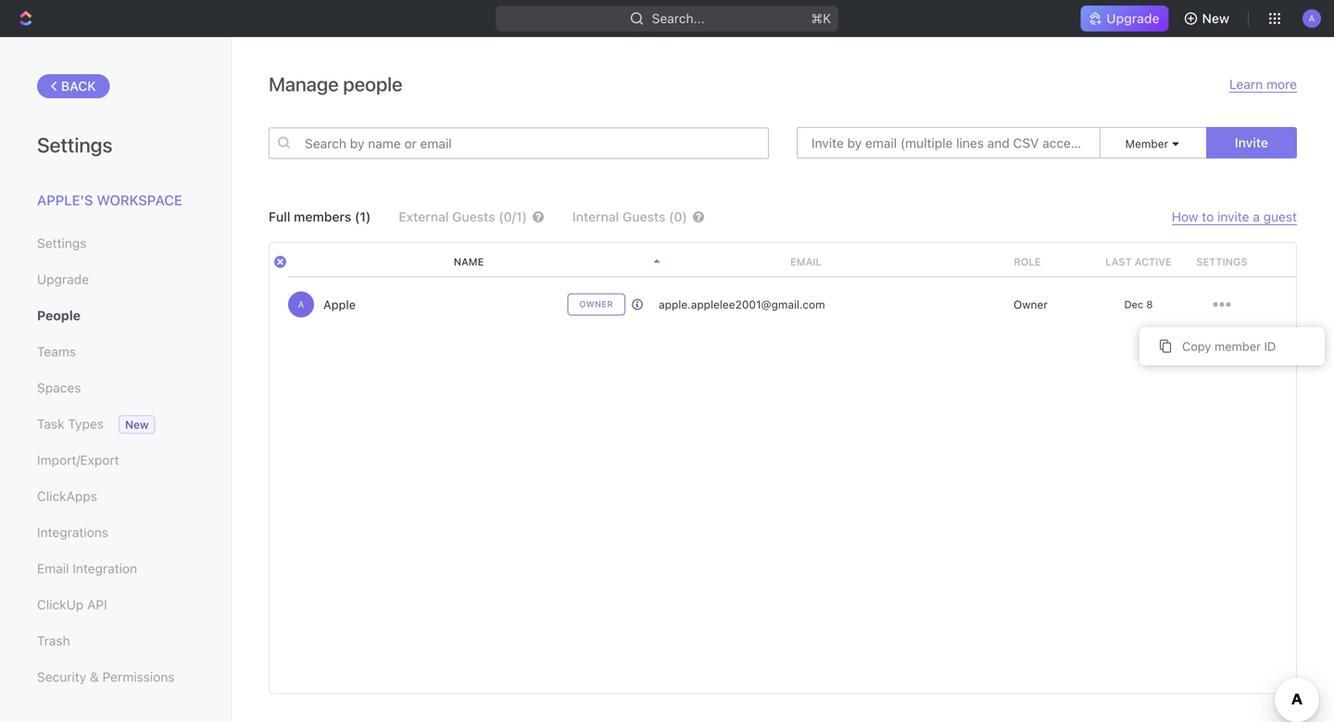 Task type: describe. For each thing, give the bounding box(es) containing it.
id
[[1265, 339, 1277, 353]]

security
[[37, 669, 86, 685]]

full members (1)
[[269, 209, 371, 224]]

integrations link
[[37, 517, 194, 548]]

1 vertical spatial upgrade link
[[37, 264, 194, 295]]

dec 8
[[1125, 299, 1154, 311]]

clickapps link
[[37, 481, 194, 512]]

8
[[1147, 299, 1154, 311]]

Invite by email (multiple lines and CSV accepted) text field
[[797, 127, 1101, 159]]

trash link
[[37, 625, 194, 657]]

1 horizontal spatial upgrade
[[1107, 11, 1160, 26]]

apple's workspace
[[37, 192, 182, 208]]

teams
[[37, 344, 76, 359]]

types
[[68, 416, 104, 432]]

manage people
[[269, 72, 403, 95]]

permissions
[[103, 669, 175, 685]]

import/export link
[[37, 445, 194, 476]]

how
[[1172, 209, 1199, 224]]

1 horizontal spatial upgrade link
[[1081, 6, 1170, 32]]

api
[[87, 597, 107, 612]]

1 settings from the top
[[37, 133, 113, 157]]

how to invite a guest
[[1172, 209, 1298, 224]]

email integration link
[[37, 553, 194, 584]]

people
[[37, 308, 81, 323]]

member
[[1215, 339, 1262, 353]]

copy member id link
[[1140, 327, 1326, 365]]

clickup
[[37, 597, 84, 612]]

task types
[[37, 416, 104, 432]]

learn more
[[1230, 76, 1298, 92]]

import/export
[[37, 452, 119, 468]]

how to invite a guest link
[[1172, 209, 1298, 225]]

invite button
[[1207, 127, 1298, 159]]

&
[[90, 669, 99, 685]]

full members (1) button
[[269, 209, 371, 224]]

copy member id
[[1183, 339, 1277, 353]]

⌘k
[[811, 11, 832, 26]]

more
[[1267, 76, 1298, 92]]

new inside button
[[1203, 11, 1230, 26]]

upgrade inside settings element
[[37, 272, 89, 287]]

to
[[1203, 209, 1215, 224]]

clickup api
[[37, 597, 107, 612]]

apple.applelee2001@gmail.com
[[659, 298, 826, 311]]

a
[[1254, 209, 1261, 224]]

members
[[294, 209, 352, 224]]

Search by name or email text field
[[269, 127, 769, 159]]

learn
[[1230, 76, 1264, 92]]

workspace
[[97, 192, 182, 208]]



Task type: locate. For each thing, give the bounding box(es) containing it.
0 horizontal spatial upgrade link
[[37, 264, 194, 295]]

1 vertical spatial settings
[[37, 235, 87, 251]]

new
[[1203, 11, 1230, 26], [125, 418, 149, 431]]

teams link
[[37, 336, 194, 368]]

1 horizontal spatial new
[[1203, 11, 1230, 26]]

settings
[[37, 133, 113, 157], [37, 235, 87, 251]]

spaces link
[[37, 372, 194, 404]]

trash
[[37, 633, 70, 648]]

guest
[[1264, 209, 1298, 224]]

new button
[[1177, 4, 1241, 33]]

2 settings from the top
[[37, 235, 87, 251]]

upgrade link
[[1081, 6, 1170, 32], [37, 264, 194, 295]]

1 vertical spatial upgrade
[[37, 272, 89, 287]]

apple's
[[37, 192, 93, 208]]

dec
[[1125, 299, 1144, 311]]

upgrade up people
[[37, 272, 89, 287]]

1 vertical spatial new
[[125, 418, 149, 431]]

0 vertical spatial upgrade link
[[1081, 6, 1170, 32]]

upgrade link left new button
[[1081, 6, 1170, 32]]

0 horizontal spatial new
[[125, 418, 149, 431]]

upgrade link up people link
[[37, 264, 194, 295]]

owner
[[580, 299, 614, 309]]

spaces
[[37, 380, 81, 395]]

a
[[298, 299, 304, 310]]

email
[[37, 561, 69, 576]]

copy
[[1183, 339, 1212, 353]]

settings link
[[37, 228, 194, 259]]

task
[[37, 416, 64, 432]]

(1)
[[355, 209, 371, 224]]

0 vertical spatial upgrade
[[1107, 11, 1160, 26]]

full
[[269, 209, 291, 224]]

settings down apple's
[[37, 235, 87, 251]]

email integration
[[37, 561, 137, 576]]

settings up apple's
[[37, 133, 113, 157]]

0 vertical spatial new
[[1203, 11, 1230, 26]]

search...
[[652, 11, 705, 26]]

clickup api link
[[37, 589, 194, 621]]

apple
[[324, 298, 356, 311]]

upgrade
[[1107, 11, 1160, 26], [37, 272, 89, 287]]

manage
[[269, 72, 339, 95]]

people link
[[37, 300, 194, 331]]

back link
[[37, 74, 110, 98]]

people
[[343, 72, 403, 95]]

back
[[61, 78, 96, 94]]

integration
[[73, 561, 137, 576]]

invite
[[1218, 209, 1250, 224]]

settings element
[[0, 37, 232, 722]]

0 vertical spatial settings
[[37, 133, 113, 157]]

security & permissions
[[37, 669, 175, 685]]

new inside settings element
[[125, 418, 149, 431]]

clickapps
[[37, 489, 97, 504]]

upgrade left new button
[[1107, 11, 1160, 26]]

security & permissions link
[[37, 661, 194, 693]]

0 horizontal spatial upgrade
[[37, 272, 89, 287]]

integrations
[[37, 525, 108, 540]]

name
[[454, 256, 484, 268]]

invite
[[1236, 135, 1269, 150]]



Task type: vqa. For each thing, say whether or not it's contained in the screenshot.
Gary Orlando'S Workspace, , element
no



